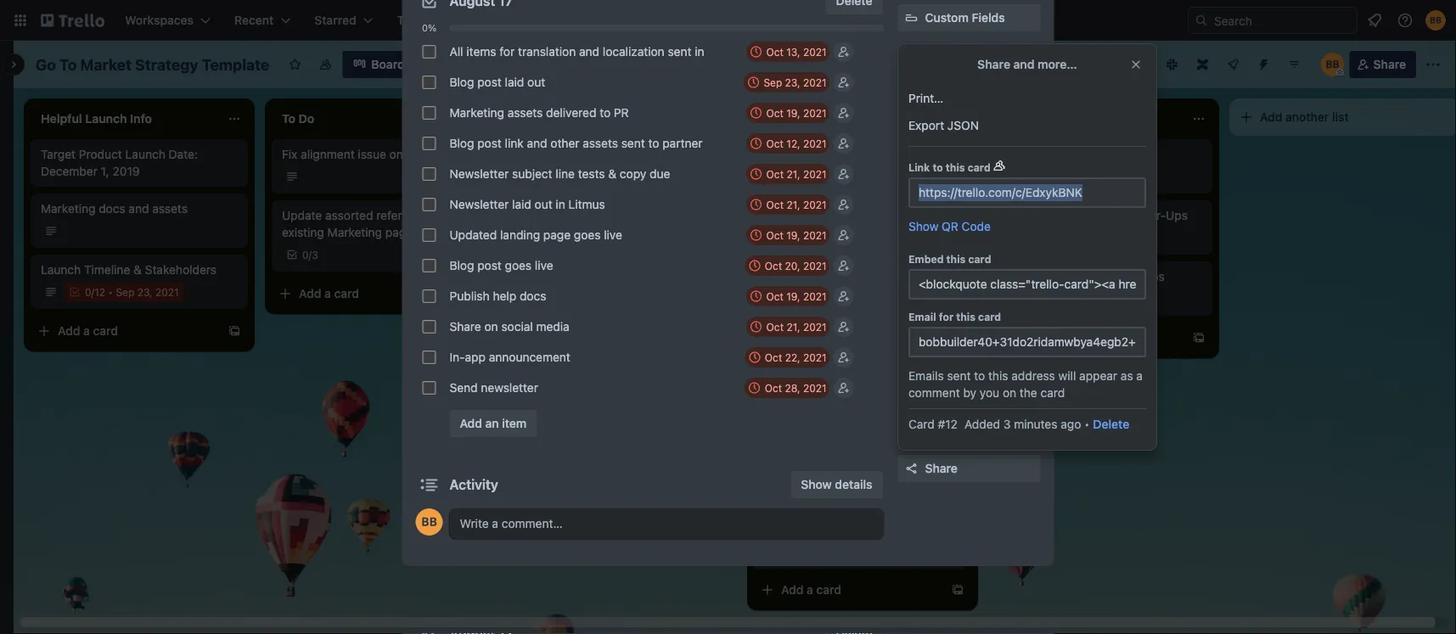 Task type: locate. For each thing, give the bounding box(es) containing it.
show details
[[801, 478, 873, 492]]

jul for post
[[785, 232, 799, 244]]

nov inside 'option'
[[1026, 293, 1045, 305]]

1 vertical spatial live
[[535, 259, 554, 273]]

13, for oct
[[787, 46, 801, 58]]

landing
[[500, 228, 540, 242]]

sep 23, 2021
[[764, 76, 827, 88]]

close popover image
[[1130, 58, 1144, 71]]

power ups image
[[1227, 58, 1241, 71]]

1 vertical spatial sent
[[622, 136, 645, 150]]

23, for sep
[[785, 76, 801, 88]]

0 vertical spatial oct 19, 2021
[[767, 107, 827, 119]]

Newsletter subject line tests & copy due checkbox
[[423, 167, 436, 181]]

1 horizontal spatial 23,
[[785, 76, 801, 88]]

2 vertical spatial newsletter
[[797, 552, 856, 566]]

0
[[302, 249, 309, 261], [85, 286, 91, 298]]

sales
[[1006, 270, 1035, 284]]

0 vertical spatial in-
[[765, 270, 780, 284]]

blog for blog post laid out
[[450, 75, 474, 89]]

oct 19, 2021 up oct 12, 2021
[[767, 107, 827, 119]]

laid
[[505, 75, 524, 89], [512, 198, 532, 212]]

add an item button
[[450, 410, 537, 438]]

training for marketing
[[1064, 209, 1108, 223]]

1 vertical spatial in
[[556, 198, 566, 212]]

2020 inside 'option'
[[823, 171, 848, 183]]

&
[[609, 167, 617, 181], [133, 263, 142, 277]]

2020 for training
[[1065, 293, 1090, 305]]

0 vertical spatial oct 21, 2021
[[767, 168, 827, 180]]

0 vertical spatial newsletter
[[450, 167, 509, 181]]

sent for in
[[668, 45, 692, 59]]

on
[[390, 147, 403, 161], [438, 209, 452, 223], [1111, 209, 1125, 223], [485, 320, 498, 334], [1003, 386, 1017, 400]]

3 oct 19, 2021 button from the top
[[746, 286, 830, 307]]

0 vertical spatial 0
[[302, 249, 309, 261]]

2021 down jul 23, 2020
[[804, 321, 827, 333]]

sm image for make template
[[904, 385, 921, 402]]

2021 down social promotion
[[804, 168, 827, 180]]

1 vertical spatial &
[[133, 263, 142, 277]]

0 horizontal spatial assets
[[152, 202, 188, 216]]

show left details
[[801, 478, 832, 492]]

oct 21, 2021 for litmus
[[767, 199, 827, 211]]

marketing down assorted
[[328, 226, 382, 240]]

2 oct 19, 2021 from the top
[[767, 229, 827, 241]]

and right translation
[[579, 45, 600, 59]]

0 vertical spatial sm image
[[904, 317, 921, 334]]

add a card for blog post - announcement
[[782, 583, 842, 597]]

blog post laid out
[[450, 75, 546, 89]]

1 vertical spatial 13,
[[1048, 171, 1062, 183]]

the
[[1020, 386, 1038, 400]]

a for marketing docs and assets add a card button
[[83, 324, 90, 338]]

Nov 13, 2020 checkbox
[[1006, 167, 1095, 187]]

nov inside "option"
[[1026, 171, 1045, 183]]

1 vertical spatial nov
[[1026, 293, 1045, 305]]

0 horizontal spatial share button
[[898, 455, 1041, 483]]

0 for 0 / 12 • sep 23, 2021
[[85, 286, 91, 298]]

delivered
[[546, 106, 597, 120]]

& left 'copy'
[[609, 167, 617, 181]]

Write a comment text field
[[450, 509, 885, 539]]

3 right added
[[1004, 418, 1011, 432]]

link
[[909, 161, 931, 173]]

updated
[[450, 228, 497, 242]]

2021 down stakeholders on the left of page
[[155, 286, 179, 298]]

to inside emails sent to this address will appear as a comment by you on the card
[[975, 369, 986, 383]]

marketing inside update assorted references on existing marketing pages
[[328, 226, 382, 240]]

oct for live
[[765, 260, 783, 272]]

1 vertical spatial share button
[[898, 455, 1041, 483]]

in- inside august 17 group
[[450, 350, 465, 364]]

1 vertical spatial training
[[1039, 270, 1082, 284]]

sm image
[[904, 351, 921, 368]]

0 horizontal spatial /
[[91, 286, 94, 298]]

card
[[968, 161, 991, 173], [576, 202, 601, 216], [969, 253, 992, 265], [334, 287, 359, 301], [979, 311, 1002, 323], [93, 324, 118, 338], [1058, 331, 1083, 345], [1041, 386, 1066, 400], [817, 583, 842, 597]]

23, down launch timeline & stakeholders link at the left of the page
[[137, 286, 153, 298]]

0 vertical spatial •
[[108, 286, 113, 298]]

2021 for blog post goes live
[[804, 260, 827, 272]]

sm image inside the make template link
[[904, 385, 921, 402]]

1 vertical spatial email
[[765, 552, 794, 566]]

2021 right 28,
[[804, 382, 827, 394]]

1 vertical spatial oct 21, 2021
[[767, 199, 827, 211]]

Newsletter laid out in Litmus checkbox
[[423, 198, 436, 212]]

oct 19, 2021 button up oct 12, 2021 button
[[746, 103, 830, 123]]

jul 19, 2020
[[785, 232, 844, 244]]

oct 21, 2021 button down aug
[[746, 195, 830, 215]]

newsletter down link
[[450, 167, 509, 181]]

0 vertical spatial show
[[909, 220, 939, 234]]

sm image
[[904, 317, 921, 334], [904, 385, 921, 402], [904, 426, 921, 443]]

add a card button for marketing docs and assets
[[31, 318, 221, 345]]

0 down existing
[[302, 249, 309, 261]]

show inside "link"
[[909, 220, 939, 234]]

& inside august 17 group
[[609, 167, 617, 181]]

13, inside "option"
[[1048, 171, 1062, 183]]

newsletter up updated
[[450, 198, 509, 212]]

0 horizontal spatial launch
[[41, 263, 81, 277]]

out up updated landing page goes live
[[535, 198, 553, 212]]

3 down existing
[[312, 249, 318, 261]]

publish
[[450, 289, 490, 303]]

oct for media
[[767, 321, 784, 333]]

1 horizontal spatial •
[[1085, 418, 1090, 432]]

aug
[[785, 171, 804, 183]]

0 horizontal spatial 3
[[312, 249, 318, 261]]

1 horizontal spatial in
[[695, 45, 705, 59]]

2021 right "22,"
[[804, 352, 827, 364]]

2020 down blog post - announcement
[[819, 232, 844, 244]]

oct for in
[[767, 199, 784, 211]]

send
[[450, 381, 478, 395]]

1 vertical spatial create from template… image
[[952, 584, 965, 597]]

0 horizontal spatial create from template… image
[[228, 325, 241, 338]]

out up marketing assets delivered to pr
[[528, 75, 546, 89]]

newsletter for newsletter laid out in litmus
[[450, 198, 509, 212]]

2 vertical spatial oct 21, 2021 button
[[746, 317, 830, 337]]

bob builder (bobbuilder40) image
[[1426, 10, 1447, 31], [1322, 53, 1345, 76]]

marketing inside august 17 group
[[450, 106, 505, 120]]

1 oct 19, 2021 button from the top
[[746, 103, 830, 123]]

jul 23, 2020
[[785, 293, 845, 305]]

email for this card
[[909, 311, 1002, 323]]

2 jul from the top
[[785, 293, 799, 305]]

1 oct 19, 2021 from the top
[[767, 107, 827, 119]]

Blog post laid out checkbox
[[423, 76, 436, 89]]

on inside marketing training on power-ups link
[[1111, 209, 1125, 223]]

an
[[486, 417, 499, 431]]

goes down landing
[[505, 259, 532, 273]]

quotes/testimonials
[[523, 164, 631, 178]]

Jul 19, 2020 checkbox
[[765, 228, 849, 248]]

app
[[465, 350, 486, 364]]

1 horizontal spatial live
[[604, 228, 623, 242]]

20,
[[786, 260, 801, 272]]

create from template… image
[[228, 325, 241, 338], [1193, 331, 1206, 345]]

announcement
[[489, 350, 571, 364]]

2020 down "in-app announcement"
[[820, 293, 845, 305]]

2 vertical spatial sm image
[[904, 426, 921, 443]]

address
[[1012, 369, 1056, 383]]

card down email newsletter on the bottom right
[[817, 583, 842, 597]]

docs down 1,
[[99, 202, 125, 216]]

1 oct 21, 2021 button from the top
[[746, 164, 830, 184]]

add a card down 12
[[58, 324, 118, 338]]

jul inside jul 19, 2020 checkbox
[[785, 232, 799, 244]]

assets up tests
[[583, 136, 618, 150]]

launch left timeline
[[41, 263, 81, 277]]

oct down the app
[[767, 291, 784, 302]]

jul inside jul 23, 2020 option
[[785, 293, 799, 305]]

0 vertical spatial bob builder (bobbuilder40) image
[[1426, 10, 1447, 31]]

add a card down 0 / 3
[[299, 287, 359, 301]]

0 vertical spatial launch
[[125, 147, 166, 161]]

share button down 0 notifications icon
[[1351, 51, 1417, 78]]

/ for 12
[[91, 286, 94, 298]]

a for add a card button above the appear
[[1048, 331, 1055, 345]]

to
[[600, 106, 611, 120], [649, 136, 660, 150], [933, 161, 944, 173], [975, 369, 986, 383]]

1 vertical spatial in-
[[450, 350, 465, 364]]

on
[[1086, 270, 1101, 284]]

translation
[[518, 45, 576, 59]]

sent up make template
[[948, 369, 971, 383]]

23, inside sep 23, 2021 button
[[785, 76, 801, 88]]

in down primary element
[[695, 45, 705, 59]]

1 vertical spatial jul
[[785, 293, 799, 305]]

1 sm image from the top
[[904, 317, 921, 334]]

oct 21, 2021 button up oct 22, 2021 button
[[746, 317, 830, 337]]

2021 for all items for translation and localization sent in
[[804, 46, 827, 58]]

on right 'issue'
[[390, 147, 403, 161]]

announcement right -
[[829, 209, 912, 223]]

google drive
[[926, 113, 998, 127]]

primary element
[[0, 0, 1457, 41]]

messaging doc link
[[1006, 146, 1203, 163]]

send newsletter
[[450, 381, 539, 395]]

0 vertical spatial email
[[909, 311, 937, 323]]

add a card button for update assorted references on existing marketing pages
[[272, 280, 462, 308]]

oct for translation
[[767, 46, 784, 58]]

oct 12, 2021
[[767, 138, 827, 150]]

2 vertical spatial oct 19, 2021 button
[[746, 286, 830, 307]]

card down update assorted references on existing marketing pages
[[334, 287, 359, 301]]

23, down oct 13, 2021
[[785, 76, 801, 88]]

add inside add another list button
[[1261, 110, 1283, 124]]

0 vertical spatial oct 19, 2021 button
[[746, 103, 830, 123]]

pr
[[614, 106, 629, 120]]

json
[[948, 119, 980, 133]]

Board name text field
[[27, 51, 278, 78]]

pages
[[386, 226, 419, 240]]

1 horizontal spatial &
[[609, 167, 617, 181]]

oct 21, 2021
[[767, 168, 827, 180], [767, 199, 827, 211], [767, 321, 827, 333]]

1 vertical spatial oct 19, 2021 button
[[746, 225, 830, 246]]

2020 down promotion
[[823, 171, 848, 183]]

13, inside 'button'
[[787, 46, 801, 58]]

email newsletter link
[[765, 551, 955, 568]]

oct for and
[[767, 138, 784, 150]]

add a card for marketing docs and assets
[[58, 324, 118, 338]]

a for add a card button related to update assorted references on existing marketing pages
[[325, 287, 331, 301]]

1 vertical spatial show
[[801, 478, 832, 492]]

show left qr
[[909, 220, 939, 234]]

create from template… image for update assorted references on existing marketing pages
[[469, 287, 483, 301]]

a right as
[[1137, 369, 1144, 383]]

1 horizontal spatial docs
[[520, 289, 547, 303]]

in- for app
[[765, 270, 780, 284]]

2020 inside option
[[820, 293, 845, 305]]

references
[[377, 209, 435, 223]]

2021 right 20,
[[804, 260, 827, 272]]

1 horizontal spatial /
[[309, 249, 312, 261]]

launch up 2019
[[125, 147, 166, 161]]

email inside email newsletter link
[[765, 552, 794, 566]]

blog down all
[[450, 75, 474, 89]]

marketing for marketing assets delivered to pr
[[450, 106, 505, 120]]

0 vertical spatial &
[[609, 167, 617, 181]]

2021 for send newsletter
[[804, 382, 827, 394]]

on right newsletter laid out in litmus option at top left
[[438, 209, 452, 223]]

blog for blog post - announcement
[[765, 209, 789, 223]]

post for goes
[[478, 259, 502, 273]]

blog
[[450, 75, 474, 89], [450, 136, 474, 150], [765, 209, 789, 223], [450, 259, 474, 273]]

13, down messaging doc
[[1048, 171, 1062, 183]]

0 horizontal spatial bob builder (bobbuilder40) image
[[1322, 53, 1345, 76]]

sent up 'copy'
[[622, 136, 645, 150]]

in- right the in-app announcement option
[[450, 350, 465, 364]]

in- left 20,
[[765, 270, 780, 284]]

1 horizontal spatial 3
[[1004, 418, 1011, 432]]

0 horizontal spatial sent
[[622, 136, 645, 150]]

1 nov from the top
[[1026, 171, 1045, 183]]

assets
[[508, 106, 543, 120], [583, 136, 618, 150], [152, 202, 188, 216]]

1 vertical spatial docs
[[520, 289, 547, 303]]

0 vertical spatial /
[[309, 249, 312, 261]]

fields
[[972, 11, 1006, 25]]

a down email newsletter on the bottom right
[[807, 583, 814, 597]]

2 vertical spatial sent
[[948, 369, 971, 383]]

search image
[[1195, 14, 1209, 27]]

2 sm image from the top
[[904, 385, 921, 402]]

messaging
[[1006, 147, 1065, 161]]

target
[[41, 147, 76, 161]]

19, up 20,
[[787, 229, 801, 241]]

0 vertical spatial goes
[[574, 228, 601, 242]]

3 sm image from the top
[[904, 426, 921, 443]]

for inside august 17 group
[[500, 45, 515, 59]]

ups
[[934, 54, 954, 66], [991, 181, 1013, 195], [1167, 209, 1188, 223], [1144, 270, 1165, 284]]

power- down messaging doc link
[[1128, 209, 1167, 223]]

sales training on power-ups link
[[1006, 268, 1203, 285]]

for right items
[[500, 45, 515, 59]]

oct 19, 2021 button up oct 20, 2021 button
[[746, 225, 830, 246]]

2020 for post
[[819, 232, 844, 244]]

• right 'ago'
[[1085, 418, 1090, 432]]

share down publish
[[450, 320, 481, 334]]

by
[[964, 386, 977, 400]]

22,
[[786, 352, 801, 364]]

create from template… image for launch timeline & stakeholders
[[228, 325, 241, 338]]

add an item
[[460, 417, 527, 431]]

move
[[926, 318, 956, 332]]

product
[[79, 147, 122, 161]]

0 horizontal spatial create from template… image
[[469, 287, 483, 301]]

Jul 23, 2020 checkbox
[[765, 289, 850, 309]]

3
[[312, 249, 318, 261], [1004, 418, 1011, 432]]

0 left 12
[[85, 286, 91, 298]]

0 vertical spatial oct 21, 2021 button
[[746, 164, 830, 184]]

go
[[36, 55, 56, 73]]

for
[[500, 45, 515, 59], [939, 311, 954, 323]]

blog up jul 19, 2020 checkbox
[[765, 209, 789, 223]]

21, down social
[[787, 168, 801, 180]]

on left the
[[1003, 386, 1017, 400]]

1 jul from the top
[[785, 232, 799, 244]]

1 vertical spatial sm image
[[904, 385, 921, 402]]

in left litmus
[[556, 198, 566, 212]]

jul up 20,
[[785, 232, 799, 244]]

training down nov 13, 2020
[[1064, 209, 1108, 223]]

post up publish help docs
[[478, 259, 502, 273]]

goes right page
[[574, 228, 601, 242]]

0 vertical spatial 13,
[[787, 46, 801, 58]]

1 horizontal spatial in-
[[765, 270, 780, 284]]

marketing training on power-ups
[[1006, 209, 1188, 223]]

sm image down actions
[[904, 317, 921, 334]]

oct inside 'button'
[[767, 46, 784, 58]]

2 nov from the top
[[1026, 293, 1045, 305]]

1 horizontal spatial sep
[[764, 76, 783, 88]]

export json link
[[899, 112, 1157, 139]]

delete
[[1094, 418, 1130, 432]]

0 vertical spatial 3
[[312, 249, 318, 261]]

a for add a card button corresponding to blog post - announcement
[[807, 583, 814, 597]]

23, inside jul 23, 2020 option
[[802, 293, 817, 305]]

0 vertical spatial share button
[[1351, 51, 1417, 78]]

& up 0 / 12 • sep 23, 2021
[[133, 263, 142, 277]]

marketing down blog post laid out
[[450, 106, 505, 120]]

1 horizontal spatial goes
[[574, 228, 601, 242]]

0 vertical spatial live
[[604, 228, 623, 242]]

19, for updated landing page goes live
[[787, 229, 801, 241]]

2 horizontal spatial assets
[[583, 136, 618, 150]]

live down updated landing page goes live
[[535, 259, 554, 273]]

2021 for publish help docs
[[804, 291, 827, 302]]

2021
[[804, 46, 827, 58], [804, 76, 827, 88], [804, 107, 827, 119], [804, 138, 827, 150], [804, 168, 827, 180], [804, 199, 827, 211], [804, 229, 827, 241], [804, 260, 827, 272], [155, 286, 179, 298], [804, 291, 827, 302], [804, 321, 827, 333], [804, 352, 827, 364], [804, 382, 827, 394]]

nov left 14,
[[1026, 293, 1045, 305]]

1 horizontal spatial 13,
[[1048, 171, 1062, 183]]

0 vertical spatial laid
[[505, 75, 524, 89]]

power-
[[898, 54, 934, 66], [951, 181, 991, 195], [1128, 209, 1167, 223], [1105, 270, 1144, 284]]

oct 19, 2021 down the app
[[767, 291, 827, 302]]

2021 up sep 23, 2021
[[804, 46, 827, 58]]

1 horizontal spatial create from template… image
[[952, 584, 965, 597]]

add another list button
[[1230, 99, 1457, 136]]

1 horizontal spatial assets
[[508, 106, 543, 120]]

marketing inside marketing docs and assets link
[[41, 202, 96, 216]]

add for add a card button under tests
[[540, 202, 563, 216]]

1 horizontal spatial 0
[[302, 249, 309, 261]]

share on social media
[[450, 320, 570, 334]]

2021 for newsletter subject line tests & copy due
[[804, 168, 827, 180]]

1,
[[101, 164, 109, 178]]

oct 19, 2021 button for live
[[746, 225, 830, 246]]

0 notifications image
[[1365, 10, 1386, 31]]

Blog post goes live checkbox
[[423, 259, 436, 273]]

0 vertical spatial assets
[[508, 106, 543, 120]]

2020 inside "option"
[[1065, 171, 1090, 183]]

localization
[[603, 45, 665, 59]]

comment
[[909, 386, 961, 400]]

marketing inside marketing training on power-ups link
[[1006, 209, 1061, 223]]

newsletter down show details link
[[797, 552, 856, 566]]

oct 19, 2021 button for pr
[[746, 103, 830, 123]]

0 horizontal spatial 13,
[[787, 46, 801, 58]]

newsletter
[[481, 381, 539, 395]]

issue
[[358, 147, 386, 161]]

1 vertical spatial launch
[[41, 263, 81, 277]]

social
[[502, 320, 533, 334]]

2 oct 21, 2021 button from the top
[[746, 195, 830, 215]]

19, for marketing assets delivered to pr
[[787, 107, 801, 119]]

2020 down doc
[[1065, 171, 1090, 183]]

1 vertical spatial for
[[939, 311, 954, 323]]

1 vertical spatial sep
[[116, 286, 134, 298]]

announcement
[[829, 209, 912, 223], [805, 270, 888, 284]]

3 oct 21, 2021 button from the top
[[746, 317, 830, 337]]

Send newsletter checkbox
[[423, 381, 436, 395]]

1 oct 21, 2021 from the top
[[767, 168, 827, 180]]

2021 for blog post link and other assets sent to partner
[[804, 138, 827, 150]]

0 / 3
[[302, 249, 318, 261]]

21, right aug
[[807, 171, 820, 183]]

Share on social media checkbox
[[423, 320, 436, 334]]

blog for blog post link and other assets sent to partner
[[450, 136, 474, 150]]

to left 'partner'
[[649, 136, 660, 150]]

training for sales
[[1039, 270, 1082, 284]]

Blog post link and other assets sent to partner checkbox
[[423, 137, 436, 150]]

in-app announcement
[[765, 270, 888, 284]]

2021 for blog post laid out
[[804, 76, 827, 88]]

oct 21, 2021 button
[[746, 164, 830, 184], [746, 195, 830, 215], [746, 317, 830, 337]]

2020 inside 'option'
[[1065, 293, 1090, 305]]

2020 inside checkbox
[[819, 232, 844, 244]]

0 horizontal spatial sep
[[116, 286, 134, 298]]

2 oct 19, 2021 button from the top
[[746, 225, 830, 246]]

sm image for archive
[[904, 426, 921, 443]]

sm image inside move link
[[904, 317, 921, 334]]

1 vertical spatial bob builder (bobbuilder40) image
[[1322, 53, 1345, 76]]

0 vertical spatial sep
[[764, 76, 783, 88]]

social
[[765, 147, 798, 161]]

Link to this card text field
[[909, 178, 1147, 208]]

create from template… image
[[469, 287, 483, 301], [952, 584, 965, 597]]

23,
[[785, 76, 801, 88], [137, 286, 153, 298], [802, 293, 817, 305]]

2 vertical spatial oct 21, 2021
[[767, 321, 827, 333]]

•
[[108, 286, 113, 298], [1085, 418, 1090, 432]]

copy link
[[898, 346, 1041, 373]]

for up copy
[[939, 311, 954, 323]]

add a card for update assorted references on existing marketing pages
[[299, 287, 359, 301]]

23, down "in-app announcement"
[[802, 293, 817, 305]]

appear
[[1080, 369, 1118, 383]]

a down 0 / 12 • sep 23, 2021
[[83, 324, 90, 338]]

1 vertical spatial 3
[[1004, 418, 1011, 432]]

3 oct 19, 2021 from the top
[[767, 291, 827, 302]]

2 vertical spatial oct 19, 2021
[[767, 291, 827, 302]]

2 oct 21, 2021 from the top
[[767, 199, 827, 211]]

on inside august 17 group
[[485, 320, 498, 334]]

2021 down aug 21, 2020
[[804, 199, 827, 211]]

0 vertical spatial for
[[500, 45, 515, 59]]

share up confluence
[[978, 57, 1011, 71]]

fix alignment issue on /pricing
[[282, 147, 448, 161]]

code
[[962, 220, 991, 234]]

add power-ups link
[[898, 174, 1041, 201]]

jul
[[785, 232, 799, 244], [785, 293, 799, 305]]

0 vertical spatial announcement
[[829, 209, 912, 223]]

add for add a card button corresponding to blog post - announcement
[[782, 583, 804, 597]]

add a card button down blog post goes live option
[[272, 280, 462, 308]]

1 vertical spatial /
[[91, 286, 94, 298]]

print… link
[[899, 85, 1157, 112]]

launch inside target product launch date: december 1, 2019
[[125, 147, 166, 161]]

19, up 12,
[[787, 107, 801, 119]]

oct 21, 2021 button for litmus
[[746, 195, 830, 215]]

Embed this card text field
[[909, 269, 1147, 300]]

market
[[80, 55, 132, 73]]

1 vertical spatial oct 21, 2021 button
[[746, 195, 830, 215]]

launch timeline & stakeholders link
[[41, 262, 238, 279]]

0 vertical spatial sent
[[668, 45, 692, 59]]

0 vertical spatial create from template… image
[[469, 287, 483, 301]]

13, for nov
[[1048, 171, 1062, 183]]

email
[[909, 311, 937, 323], [765, 552, 794, 566]]

1 horizontal spatial create from template… image
[[1193, 331, 1206, 345]]

show qr code
[[909, 220, 991, 234]]

sm image inside "archive" link
[[904, 426, 921, 443]]

2020 for promotion
[[823, 171, 848, 183]]

/ down timeline
[[91, 286, 94, 298]]

post for -
[[792, 209, 817, 223]]

0 vertical spatial nov
[[1026, 171, 1045, 183]]

assets up link
[[508, 106, 543, 120]]

2021 inside 'button'
[[804, 46, 827, 58]]

1 vertical spatial newsletter
[[450, 198, 509, 212]]

share
[[978, 57, 1011, 71], [1374, 57, 1407, 71], [450, 320, 481, 334], [926, 462, 958, 476]]

sent for to
[[622, 136, 645, 150]]

add a card down email newsletter on the bottom right
[[782, 583, 842, 597]]



Task type: vqa. For each thing, say whether or not it's contained in the screenshot.


Task type: describe. For each thing, give the bounding box(es) containing it.
gather
[[523, 147, 561, 161]]

create from template… image for sales training on power-ups
[[1193, 331, 1206, 345]]

on inside update assorted references on existing marketing pages
[[438, 209, 452, 223]]

oct for tests
[[767, 168, 784, 180]]

oct left 28,
[[765, 382, 783, 394]]

switch to… image
[[12, 12, 29, 29]]

post for link
[[478, 136, 502, 150]]

oct for goes
[[767, 229, 784, 241]]

add for add a card button above the appear
[[1023, 331, 1045, 345]]

1 horizontal spatial share button
[[1351, 51, 1417, 78]]

newsletter laid out in litmus
[[450, 198, 606, 212]]

card up will
[[1058, 331, 1083, 345]]

oct 13, 2021
[[767, 46, 827, 58]]

custom fields
[[926, 11, 1006, 25]]

2021 for newsletter laid out in litmus
[[804, 199, 827, 211]]

litmus
[[569, 198, 606, 212]]

workspace visible image
[[319, 58, 333, 71]]

aug 21, 2020
[[785, 171, 848, 183]]

another
[[1286, 110, 1330, 124]]

2020 for doc
[[1065, 171, 1090, 183]]

add a card up page
[[540, 202, 601, 216]]

21, for share on social media
[[787, 321, 801, 333]]

0 horizontal spatial in
[[556, 198, 566, 212]]

date:
[[169, 147, 198, 161]]

oct 22, 2021 button
[[745, 347, 830, 368]]

create from template… image for blog post - announcement
[[952, 584, 965, 597]]

19, inside checkbox
[[802, 232, 816, 244]]

show qr code link
[[909, 218, 991, 235]]

card down 12
[[93, 324, 118, 338]]

2 vertical spatial assets
[[152, 202, 188, 216]]

Nov 14, 2020 checkbox
[[1006, 289, 1095, 309]]

link
[[505, 136, 524, 150]]

1 horizontal spatial for
[[939, 311, 954, 323]]

0 horizontal spatial 23,
[[137, 286, 153, 298]]

partner
[[663, 136, 703, 150]]

All items for translation and localization sent in checkbox
[[423, 45, 436, 59]]

card up add power-ups
[[968, 161, 991, 173]]

marketing for marketing training on power-ups
[[1006, 209, 1061, 223]]

2021 for updated landing page goes live
[[804, 229, 827, 241]]

embed
[[909, 253, 944, 265]]

1 vertical spatial assets
[[583, 136, 618, 150]]

1 vertical spatial announcement
[[805, 270, 888, 284]]

docs inside august 17 group
[[520, 289, 547, 303]]

to down slack
[[933, 161, 944, 173]]

newsletter for newsletter subject line tests & copy due
[[450, 167, 509, 181]]

sales training on power-ups
[[1006, 270, 1165, 284]]

link to this card
[[909, 161, 991, 173]]

will
[[1059, 369, 1077, 383]]

2021 for in-app announcement
[[804, 352, 827, 364]]

add button
[[926, 250, 988, 264]]

21, for newsletter laid out in litmus
[[787, 199, 801, 211]]

add inside add power-ups link
[[926, 181, 948, 195]]

oct 21, 2021 button for &
[[746, 164, 830, 184]]

automation
[[898, 224, 956, 236]]

social promotion link
[[765, 146, 955, 163]]

other
[[551, 136, 580, 150]]

email for email newsletter
[[765, 552, 794, 566]]

create
[[503, 13, 540, 27]]

assorted
[[325, 209, 373, 223]]

21, inside 'option'
[[807, 171, 820, 183]]

marketing assets delivered to pr
[[450, 106, 629, 120]]

14,
[[1048, 293, 1062, 305]]

customer
[[564, 147, 616, 161]]

show for show details
[[801, 478, 832, 492]]

0 horizontal spatial live
[[535, 259, 554, 273]]

update
[[282, 209, 322, 223]]

sent inside emails sent to this address will appear as a comment by you on the card
[[948, 369, 971, 383]]

doc
[[1068, 147, 1090, 161]]

add another list
[[1261, 110, 1350, 124]]

28,
[[785, 382, 801, 394]]

sm image for move
[[904, 317, 921, 334]]

Email for this card text field
[[909, 327, 1147, 358]]

nov for messaging
[[1026, 171, 1045, 183]]

power- down link to this card
[[951, 181, 991, 195]]

0 vertical spatial in
[[695, 45, 705, 59]]

bob builder (bobbuilder40) image
[[416, 509, 443, 536]]

email newsletter
[[765, 552, 856, 566]]

make
[[926, 386, 956, 400]]

power- up print…
[[898, 54, 934, 66]]

add a card down 14,
[[1023, 331, 1083, 345]]

promotion
[[801, 147, 857, 161]]

oct 20, 2021
[[765, 260, 827, 272]]

sep 23, 2021 button
[[744, 72, 830, 93]]

1 vertical spatial laid
[[512, 198, 532, 212]]

21, for newsletter subject line tests & copy due
[[787, 168, 801, 180]]

oct 28, 2021 button
[[745, 378, 830, 398]]

oct 21, 2021 for &
[[767, 168, 827, 180]]

a for add a card button under tests
[[566, 202, 573, 216]]

custom fields button
[[898, 9, 1041, 26]]

/ for 3
[[309, 249, 312, 261]]

marketing for marketing docs and assets
[[41, 202, 96, 216]]

star or unstar board image
[[288, 58, 302, 71]]

strategy
[[135, 55, 198, 73]]

0 for 0 / 3
[[302, 249, 309, 261]]

board link
[[343, 51, 415, 78]]

stakeholders
[[145, 263, 217, 277]]

Aug 21, 2020 checkbox
[[765, 167, 853, 187]]

share inside august 17 group
[[450, 320, 481, 334]]

0 horizontal spatial •
[[108, 286, 113, 298]]

this down slack
[[946, 161, 966, 173]]

post for laid
[[478, 75, 502, 89]]

this inside emails sent to this address will appear as a comment by you on the card
[[989, 369, 1009, 383]]

/pricing
[[407, 147, 448, 161]]

0%
[[422, 23, 437, 34]]

In-app announcement checkbox
[[423, 351, 436, 364]]

2021 for marketing assets delivered to pr
[[804, 107, 827, 119]]

card
[[909, 418, 935, 432]]

oct 28, 2021
[[765, 382, 827, 394]]

0 horizontal spatial goes
[[505, 259, 532, 273]]

0 vertical spatial docs
[[99, 202, 125, 216]]

make template link
[[898, 380, 1041, 407]]

custom
[[926, 11, 969, 25]]

oct left "22,"
[[765, 352, 783, 364]]

this right embed
[[947, 253, 966, 265]]

to left pr
[[600, 106, 611, 120]]

power- right on
[[1105, 270, 1144, 284]]

on inside emails sent to this address will appear as a comment by you on the card
[[1003, 386, 1017, 400]]

add for add another list button
[[1261, 110, 1283, 124]]

0 vertical spatial out
[[528, 75, 546, 89]]

show menu image
[[1426, 56, 1443, 73]]

archive
[[926, 428, 968, 442]]

board
[[372, 57, 405, 71]]

and right link
[[527, 136, 548, 150]]

slack
[[926, 147, 956, 161]]

more…
[[1038, 57, 1078, 71]]

timeline
[[84, 263, 130, 277]]

share left show menu image
[[1374, 57, 1407, 71]]

oct for to
[[767, 107, 784, 119]]

oct 13, 2021 button
[[746, 42, 830, 62]]

-
[[820, 209, 825, 223]]

1 vertical spatial out
[[535, 198, 553, 212]]

list
[[1333, 110, 1350, 124]]

blog post link and other assets sent to partner
[[450, 136, 703, 150]]

add inside add an item button
[[460, 417, 483, 431]]

add a card button up the appear
[[996, 325, 1186, 352]]

card up email for this card text field
[[979, 311, 1002, 323]]

due
[[650, 167, 671, 181]]

blog post goes live
[[450, 259, 554, 273]]

2020 for app
[[820, 293, 845, 305]]

card inside emails sent to this address will appear as a comment by you on the card
[[1041, 386, 1066, 400]]

23, for jul
[[802, 293, 817, 305]]

qr
[[942, 220, 959, 234]]

app
[[780, 270, 802, 284]]

added
[[965, 418, 1001, 432]]

google
[[926, 113, 966, 127]]

3 oct 21, 2021 from the top
[[767, 321, 827, 333]]

print…
[[909, 91, 944, 105]]

page
[[544, 228, 571, 242]]

and left more…
[[1014, 57, 1035, 71]]

Marketing assets delivered to PR checkbox
[[423, 106, 436, 120]]

show for show qr code
[[909, 220, 939, 234]]

a inside emails sent to this address will appear as a comment by you on the card
[[1137, 369, 1144, 383]]

on inside fix alignment issue on /pricing "link"
[[390, 147, 403, 161]]

share down archive
[[926, 462, 958, 476]]

add for add a card button related to update assorted references on existing marketing pages
[[299, 287, 322, 301]]

emails sent to this address will appear as a comment by you on the card
[[909, 369, 1144, 400]]

blog for blog post goes live
[[450, 259, 474, 273]]

Updated landing page goes live checkbox
[[423, 229, 436, 242]]

Search field
[[1209, 8, 1358, 33]]

oct 19, 2021 for pr
[[767, 107, 827, 119]]

in- for app
[[450, 350, 465, 364]]

open information menu image
[[1398, 12, 1415, 29]]

items
[[467, 45, 497, 59]]

ago
[[1061, 418, 1082, 432]]

customize views image
[[424, 56, 441, 73]]

and down 2019
[[129, 202, 149, 216]]

2021 for share on social media
[[804, 321, 827, 333]]

add a card button for blog post - announcement
[[754, 577, 945, 604]]

media
[[537, 320, 570, 334]]

jul for app
[[785, 293, 799, 305]]

19, for publish help docs
[[787, 291, 801, 302]]

export json
[[909, 119, 980, 133]]

marketing docs and assets
[[41, 202, 188, 216]]

add a card button down tests
[[513, 195, 703, 223]]

copy
[[926, 352, 955, 366]]

existing
[[282, 226, 324, 240]]

update assorted references on existing marketing pages link
[[282, 207, 479, 241]]

nov for sales
[[1026, 293, 1045, 305]]

newsletter subject line tests & copy due
[[450, 167, 671, 181]]

email for email for this card
[[909, 311, 937, 323]]

messaging doc
[[1006, 147, 1090, 161]]

add inside add button button
[[926, 250, 948, 264]]

Publish help docs checkbox
[[423, 290, 436, 303]]

august 17 group
[[416, 37, 885, 404]]

share and more…
[[978, 57, 1078, 71]]

bob builder (bobbuilder40) image inside primary element
[[1426, 10, 1447, 31]]

add for marketing docs and assets add a card button
[[58, 324, 80, 338]]

oct 19, 2021 for live
[[767, 229, 827, 241]]

card down tests
[[576, 202, 601, 216]]

card down code
[[969, 253, 992, 265]]

gather customer quotes/testimonials link
[[523, 146, 720, 180]]

1 vertical spatial •
[[1085, 418, 1090, 432]]

show details link
[[791, 472, 883, 499]]

this right move
[[957, 311, 976, 323]]

sep inside sep 23, 2021 button
[[764, 76, 783, 88]]

in-app announcement link
[[765, 268, 955, 285]]

make template
[[926, 386, 1008, 400]]



